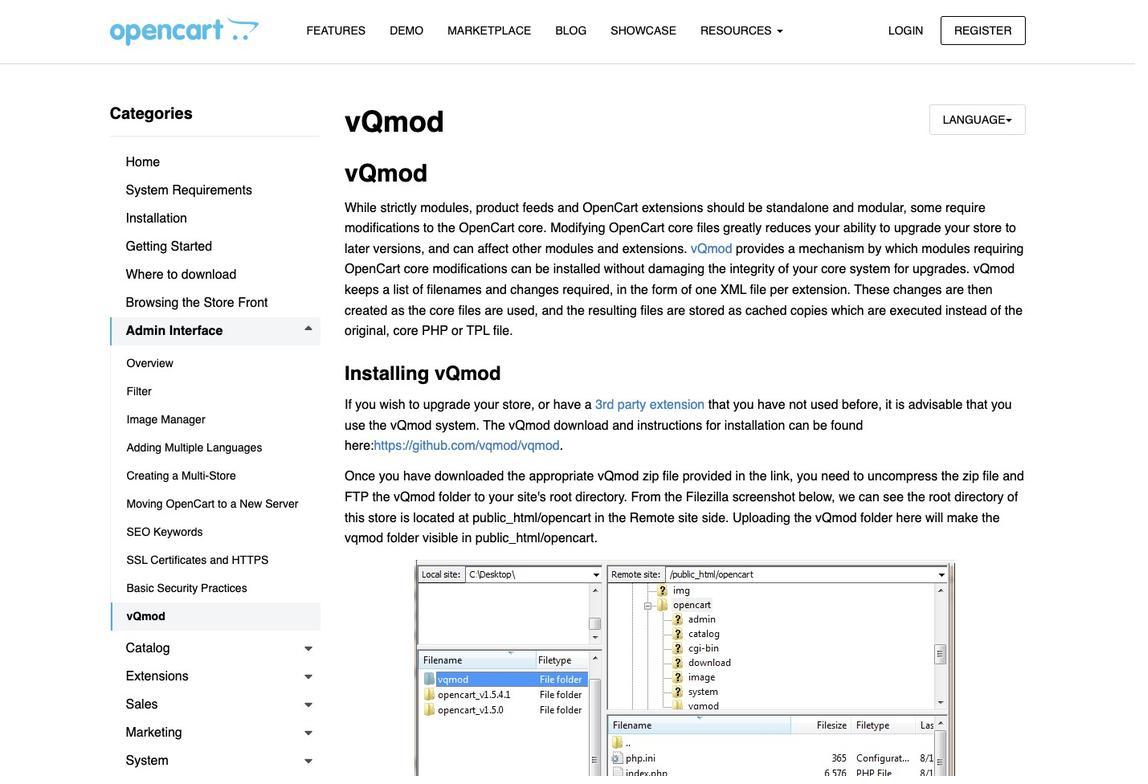 Task type: describe. For each thing, give the bounding box(es) containing it.
directory
[[955, 490, 1004, 505]]

moving opencart to a new server
[[127, 497, 298, 510]]

be inside that you have not used before, it is advisable that you use the vqmod system. the vqmod download and instructions for installation can be found here:
[[813, 418, 827, 433]]

used
[[811, 398, 838, 412]]

this
[[345, 511, 365, 525]]

1 horizontal spatial vqmod link
[[691, 242, 732, 256]]

2 root from the left
[[929, 490, 951, 505]]

the down the required,
[[567, 303, 585, 318]]

the up 'one'
[[708, 262, 726, 277]]

will
[[926, 511, 943, 525]]

xml
[[720, 283, 747, 297]]

provides a mechanism by which modules requiring opencart core modifications can be installed without damaging the integrity of your core system for upgrades. vqmod keeps a list of filenames and changes required, in the form of one xml file per extension. these changes are then created as the core files are used, and the resulting files are stored as cached copies which are executed instead of the original, core php or tpl file.
[[345, 242, 1024, 338]]

the right "ftp" at the bottom of the page
[[372, 490, 390, 505]]

can inside provides a mechanism by which modules requiring opencart core modifications can be installed without damaging the integrity of your core system for upgrades. vqmod keeps a list of filenames and changes required, in the form of one xml file per extension. these changes are then created as the core files are used, and the resulting files are stored as cached copies which are executed instead of the original, core php or tpl file.
[[511, 262, 532, 277]]

filter
[[127, 385, 152, 398]]

provided
[[683, 470, 732, 484]]

core inside while strictly modules, product feeds and opencart extensions should be standalone and modular, some require modifications to the opencart core. modifying opencart core files greatly reduces your ability to upgrade your store to later versions, and can affect other modules and extensions.
[[668, 221, 693, 236]]

extensions.
[[622, 242, 687, 256]]

greatly
[[723, 221, 762, 236]]

files inside while strictly modules, product feeds and opencart extensions should be standalone and modular, some require modifications to the opencart core. modifying opencart core files greatly reduces your ability to upgrade your store to later versions, and can affect other modules and extensions.
[[697, 221, 720, 236]]

you up "below,"
[[797, 470, 818, 484]]

system.
[[435, 418, 480, 433]]

front
[[238, 296, 268, 310]]

installation
[[724, 418, 785, 433]]

admin interface link
[[110, 317, 321, 345]]

are up 'file.'
[[485, 303, 503, 318]]

overview link
[[110, 349, 321, 378]]

language
[[943, 113, 1005, 126]]

provides
[[736, 242, 785, 256]]

site's
[[517, 490, 546, 505]]

modifications inside while strictly modules, product feeds and opencart extensions should be standalone and modular, some require modifications to the opencart core. modifying opencart core files greatly reduces your ability to upgrade your store to later versions, and can affect other modules and extensions.
[[345, 221, 420, 236]]

if you wish to upgrade your store, or have a 3rd party extension
[[345, 398, 705, 412]]

system
[[850, 262, 890, 277]]

marketplace
[[448, 24, 531, 37]]

getting
[[126, 239, 167, 254]]

of right list
[[413, 283, 423, 297]]

in down directory.
[[595, 511, 605, 525]]

if
[[345, 398, 352, 412]]

link,
[[771, 470, 793, 484]]

ftp upload vqmod image
[[414, 559, 956, 776]]

the inside while strictly modules, product feeds and opencart extensions should be standalone and modular, some require modifications to the opencart core. modifying opencart core files greatly reduces your ability to upgrade your store to later versions, and can affect other modules and extensions.
[[438, 221, 455, 236]]

your up the the
[[474, 398, 499, 412]]

basic
[[127, 582, 154, 594]]

upgrade inside while strictly modules, product feeds and opencart extensions should be standalone and modular, some require modifications to the opencart core. modifying opencart core files greatly reduces your ability to upgrade your store to later versions, and can affect other modules and extensions.
[[894, 221, 941, 236]]

damaging
[[648, 262, 705, 277]]

1 horizontal spatial files
[[640, 303, 663, 318]]

opencart inside "link"
[[166, 497, 215, 510]]

not
[[789, 398, 807, 412]]

one
[[695, 283, 717, 297]]

seo
[[127, 525, 150, 538]]

by
[[868, 242, 882, 256]]

opencart up affect
[[459, 221, 515, 236]]

the up directory
[[941, 470, 959, 484]]

the down list
[[408, 303, 426, 318]]

can inside while strictly modules, product feeds and opencart extensions should be standalone and modular, some require modifications to the opencart core. modifying opencart core files greatly reduces your ability to upgrade your store to later versions, and can affect other modules and extensions.
[[453, 242, 474, 256]]

sales
[[126, 697, 158, 712]]

login
[[888, 24, 923, 37]]

image
[[127, 413, 158, 426]]

have for vqmod
[[758, 398, 786, 412]]

2 horizontal spatial file
[[983, 470, 999, 484]]

party
[[618, 398, 646, 412]]

admin
[[126, 324, 166, 338]]

a inside creating a multi-store link
[[172, 469, 178, 482]]

3rd party extension link
[[595, 398, 705, 412]]

the down directory.
[[608, 511, 626, 525]]

your inside provides a mechanism by which modules requiring opencart core modifications can be installed without damaging the integrity of your core system for upgrades. vqmod keeps a list of filenames and changes required, in the form of one xml file per extension. these changes are then created as the core files are used, and the resulting files are stored as cached copies which are executed instead of the original, core php or tpl file.
[[793, 262, 818, 277]]

modules,
[[420, 201, 473, 215]]

1 horizontal spatial have
[[553, 398, 581, 412]]

system requirements
[[126, 183, 252, 198]]

of down then
[[991, 303, 1001, 318]]

1 root from the left
[[550, 490, 572, 505]]

blog link
[[543, 17, 599, 45]]

are down these
[[868, 303, 886, 318]]

is inside that you have not used before, it is advisable that you use the vqmod system. the vqmod download and instructions for installation can be found here:
[[896, 398, 905, 412]]

a down reduces
[[788, 242, 795, 256]]

the down directory
[[982, 511, 1000, 525]]

ssl certificates and https link
[[110, 546, 321, 574]]

opencart - open source shopping cart solution image
[[110, 17, 258, 46]]

the up site
[[665, 490, 682, 505]]

for inside that you have not used before, it is advisable that you use the vqmod system. the vqmod download and instructions for installation can be found here:
[[706, 418, 721, 433]]

can inside that you have not used before, it is advisable that you use the vqmod system. the vqmod download and instructions for installation can be found here:
[[789, 418, 810, 433]]

https://github.com/vqmod/vqmod
[[374, 439, 560, 453]]

mechanism
[[799, 242, 865, 256]]

languages
[[207, 441, 262, 454]]

home link
[[110, 149, 321, 177]]

keeps
[[345, 283, 379, 297]]

you for once you have downloaded the appropriate vqmod zip file provided in the link, you need to uncompress the zip file and ftp the vqmod folder to your site's root directory. from the filezilla screenshot below, we can see the root directory of this store is located at public_html/opencart in the remote site side. uploading the vqmod folder here will make the vqmod folder visible in public_html/opencart.
[[379, 470, 400, 484]]

and right the used,
[[542, 303, 563, 318]]

browsing
[[126, 296, 179, 310]]

are up instead
[[946, 283, 964, 297]]

directory.
[[575, 490, 627, 505]]

and inside that you have not used before, it is advisable that you use the vqmod system. the vqmod download and instructions for installation can be found here:
[[612, 418, 634, 433]]

filezilla
[[686, 490, 729, 505]]

marketplace link
[[436, 17, 543, 45]]

moving
[[127, 497, 163, 510]]

system requirements link
[[110, 177, 321, 205]]

.
[[560, 439, 563, 453]]

instructions
[[637, 418, 702, 433]]

0 horizontal spatial upgrade
[[423, 398, 470, 412]]

2 zip from the left
[[963, 470, 979, 484]]

integrity
[[730, 262, 775, 277]]

and up without
[[597, 242, 619, 256]]

uploading
[[733, 511, 790, 525]]

1 changes from the left
[[510, 283, 559, 297]]

the up here
[[907, 490, 925, 505]]

advisable
[[908, 398, 963, 412]]

below,
[[799, 490, 835, 505]]

used,
[[507, 303, 538, 318]]

modifying
[[550, 221, 605, 236]]

features link
[[294, 17, 378, 45]]

modules inside provides a mechanism by which modules requiring opencart core modifications can be installed without damaging the integrity of your core system for upgrades. vqmod keeps a list of filenames and changes required, in the form of one xml file per extension. these changes are then created as the core files are used, and the resulting files are stored as cached copies which are executed instead of the original, core php or tpl file.
[[922, 242, 970, 256]]

before,
[[842, 398, 882, 412]]

your down require
[[945, 221, 970, 236]]

1 horizontal spatial or
[[538, 398, 550, 412]]

installation link
[[110, 205, 321, 233]]

https
[[232, 554, 269, 566]]

have for uncompress
[[403, 470, 431, 484]]

you for if you wish to upgrade your store, or have a 3rd party extension
[[355, 398, 376, 412]]

multi-
[[182, 469, 209, 482]]

you right advisable
[[991, 398, 1012, 412]]

0 horizontal spatial download
[[181, 268, 236, 282]]

we
[[839, 490, 855, 505]]

store inside while strictly modules, product feeds and opencart extensions should be standalone and modular, some require modifications to the opencart core. modifying opencart core files greatly reduces your ability to upgrade your store to later versions, and can affect other modules and extensions.
[[973, 221, 1002, 236]]

the left the form
[[630, 283, 648, 297]]

image manager
[[127, 413, 205, 426]]

image manager link
[[110, 406, 321, 434]]

the up interface
[[182, 296, 200, 310]]

demo
[[390, 24, 423, 37]]

versions,
[[373, 242, 425, 256]]

installing
[[345, 362, 429, 385]]

executed
[[890, 303, 942, 318]]

located
[[413, 511, 455, 525]]

opencart inside provides a mechanism by which modules requiring opencart core modifications can be installed without damaging the integrity of your core system for upgrades. vqmod keeps a list of filenames and changes required, in the form of one xml file per extension. these changes are then created as the core files are used, and the resulting files are stored as cached copies which are executed instead of the original, core php or tpl file.
[[345, 262, 400, 277]]

the inside that you have not used before, it is advisable that you use the vqmod system. the vqmod download and instructions for installation can be found here:
[[369, 418, 387, 433]]

system for system requirements
[[126, 183, 169, 198]]

per
[[770, 283, 789, 297]]

while strictly modules, product feeds and opencart extensions should be standalone and modular, some require modifications to the opencart core. modifying opencart core files greatly reduces your ability to upgrade your store to later versions, and can affect other modules and extensions.
[[345, 201, 1016, 256]]

admin interface
[[126, 324, 223, 338]]

to inside "link"
[[218, 497, 227, 510]]

and up modifying
[[558, 201, 579, 215]]

modifications inside provides a mechanism by which modules requiring opencart core modifications can be installed without damaging the integrity of your core system for upgrades. vqmod keeps a list of filenames and changes required, in the form of one xml file per extension. these changes are then created as the core files are used, and the resulting files are stored as cached copies which are executed instead of the original, core php or tpl file.
[[433, 262, 508, 277]]

interface
[[169, 324, 223, 338]]

system link
[[110, 747, 321, 775]]

of inside once you have downloaded the appropriate vqmod zip file provided in the link, you need to uncompress the zip file and ftp the vqmod folder to your site's root directory. from the filezilla screenshot below, we can see the root directory of this store is located at public_html/opencart in the remote site side. uploading the vqmod folder here will make the vqmod folder visible in public_html/opencart.
[[1007, 490, 1018, 505]]

getting started link
[[110, 233, 321, 261]]

creating a multi-store
[[127, 469, 236, 482]]

be inside provides a mechanism by which modules requiring opencart core modifications can be installed without damaging the integrity of your core system for upgrades. vqmod keeps a list of filenames and changes required, in the form of one xml file per extension. these changes are then created as the core files are used, and the resulting files are stored as cached copies which are executed instead of the original, core php or tpl file.
[[535, 262, 550, 277]]

make
[[947, 511, 978, 525]]



Task type: locate. For each thing, give the bounding box(es) containing it.
1 vertical spatial for
[[706, 418, 721, 433]]

1 horizontal spatial file
[[750, 283, 766, 297]]

0 horizontal spatial modifications
[[345, 221, 420, 236]]

filter link
[[110, 378, 321, 406]]

the up "site's" on the left of page
[[508, 470, 525, 484]]

1 as from the left
[[391, 303, 405, 318]]

store up requiring
[[973, 221, 1002, 236]]

seo keywords
[[127, 525, 203, 538]]

0 vertical spatial system
[[126, 183, 169, 198]]

demo link
[[378, 17, 436, 45]]

to right wish
[[409, 398, 420, 412]]

of up per
[[778, 262, 789, 277]]

stored
[[689, 303, 725, 318]]

1 vertical spatial be
[[535, 262, 550, 277]]

opencart up keeps
[[345, 262, 400, 277]]

you for that you have not used before, it is advisable that you use the vqmod system. the vqmod download and instructions for installation can be found here:
[[733, 398, 754, 412]]

0 horizontal spatial changes
[[510, 283, 559, 297]]

0 vertical spatial for
[[894, 262, 909, 277]]

new
[[240, 497, 262, 510]]

vqmod inside provides a mechanism by which modules requiring opencart core modifications can be installed without damaging the integrity of your core system for upgrades. vqmod keeps a list of filenames and changes required, in the form of one xml file per extension. these changes are then created as the core files are used, and the resulting files are stored as cached copies which are executed instead of the original, core php or tpl file.
[[973, 262, 1015, 277]]

php
[[422, 324, 448, 338]]

for
[[894, 262, 909, 277], [706, 418, 721, 433]]

and up ability
[[833, 201, 854, 215]]

file.
[[493, 324, 513, 338]]

folder down located
[[387, 531, 419, 546]]

for right system
[[894, 262, 909, 277]]

0 horizontal spatial be
[[535, 262, 550, 277]]

your inside once you have downloaded the appropriate vqmod zip file provided in the link, you need to uncompress the zip file and ftp the vqmod folder to your site's root directory. from the filezilla screenshot below, we can see the root directory of this store is located at public_html/opencart in the remote site side. uploading the vqmod folder here will make the vqmod folder visible in public_html/opencart.
[[489, 490, 514, 505]]

your up mechanism
[[815, 221, 840, 236]]

1 horizontal spatial as
[[728, 303, 742, 318]]

0 horizontal spatial which
[[831, 303, 864, 318]]

opencart up extensions.
[[609, 221, 665, 236]]

in down at
[[462, 531, 472, 546]]

and up directory
[[1003, 470, 1024, 484]]

and inside once you have downloaded the appropriate vqmod zip file provided in the link, you need to uncompress the zip file and ftp the vqmod folder to your site's root directory. from the filezilla screenshot below, we can see the root directory of this store is located at public_html/opencart in the remote site side. uploading the vqmod folder here will make the vqmod folder visible in public_html/opencart.
[[1003, 470, 1024, 484]]

as down xml
[[728, 303, 742, 318]]

browsing the store front link
[[110, 289, 321, 317]]

be up greatly
[[748, 201, 763, 215]]

created
[[345, 303, 388, 318]]

feeds
[[523, 201, 554, 215]]

0 horizontal spatial file
[[663, 470, 679, 484]]

0 vertical spatial or
[[452, 324, 463, 338]]

security
[[157, 582, 198, 594]]

1 horizontal spatial folder
[[439, 490, 471, 505]]

1 horizontal spatial upgrade
[[894, 221, 941, 236]]

1 vertical spatial is
[[400, 511, 410, 525]]

a left 3rd at right bottom
[[585, 398, 592, 412]]

2 changes from the left
[[893, 283, 942, 297]]

store down adding multiple languages link
[[209, 469, 236, 482]]

modifications up filenames
[[433, 262, 508, 277]]

2 horizontal spatial files
[[697, 221, 720, 236]]

here:
[[345, 439, 374, 453]]

store up the vqmod
[[368, 511, 397, 525]]

is right it
[[896, 398, 905, 412]]

without
[[604, 262, 645, 277]]

modules
[[545, 242, 594, 256], [922, 242, 970, 256]]

can inside once you have downloaded the appropriate vqmod zip file provided in the link, you need to uncompress the zip file and ftp the vqmod folder to your site's root directory. from the filezilla screenshot below, we can see the root directory of this store is located at public_html/opencart in the remote site side. uploading the vqmod folder here will make the vqmod folder visible in public_html/opencart.
[[859, 490, 880, 505]]

2 modules from the left
[[922, 242, 970, 256]]

0 horizontal spatial that
[[708, 398, 730, 412]]

core up list
[[404, 262, 429, 277]]

in
[[617, 283, 627, 297], [735, 470, 746, 484], [595, 511, 605, 525], [462, 531, 472, 546]]

download inside that you have not used before, it is advisable that you use the vqmod system. the vqmod download and instructions for installation can be found here:
[[554, 418, 609, 433]]

a left the multi-
[[172, 469, 178, 482]]

zip up directory
[[963, 470, 979, 484]]

files down the form
[[640, 303, 663, 318]]

vqmod
[[345, 105, 444, 138], [345, 159, 428, 187], [691, 242, 732, 256], [973, 262, 1015, 277], [435, 362, 501, 385], [390, 418, 432, 433], [509, 418, 550, 433], [598, 470, 639, 484], [394, 490, 435, 505], [815, 511, 857, 525], [127, 610, 165, 623]]

remote
[[630, 511, 675, 525]]

are
[[946, 283, 964, 297], [485, 303, 503, 318], [667, 303, 685, 318], [868, 303, 886, 318]]

the right instead
[[1005, 303, 1023, 318]]

overview
[[127, 357, 173, 370]]

2 system from the top
[[126, 754, 169, 768]]

extensions
[[642, 201, 703, 215]]

a left 'new'
[[230, 497, 237, 510]]

manager
[[161, 413, 205, 426]]

0 vertical spatial store
[[204, 296, 234, 310]]

required,
[[563, 283, 613, 297]]

file
[[750, 283, 766, 297], [663, 470, 679, 484], [983, 470, 999, 484]]

store
[[973, 221, 1002, 236], [368, 511, 397, 525]]

0 vertical spatial modifications
[[345, 221, 420, 236]]

modifications down strictly
[[345, 221, 420, 236]]

system
[[126, 183, 169, 198], [126, 754, 169, 768]]

extension
[[650, 398, 705, 412]]

0 vertical spatial be
[[748, 201, 763, 215]]

modules inside while strictly modules, product feeds and opencart extensions should be standalone and modular, some require modifications to the opencart core. modifying opencart core files greatly reduces your ability to upgrade your store to later versions, and can affect other modules and extensions.
[[545, 242, 594, 256]]

your up the extension. at the top right of the page
[[793, 262, 818, 277]]

a inside moving opencart to a new server "link"
[[230, 497, 237, 510]]

or inside provides a mechanism by which modules requiring opencart core modifications can be installed without damaging the integrity of your core system for upgrades. vqmod keeps a list of filenames and changes required, in the form of one xml file per extension. these changes are then created as the core files are used, and the resulting files are stored as cached copies which are executed instead of the original, core php or tpl file.
[[452, 324, 463, 338]]

file left per
[[750, 283, 766, 297]]

then
[[968, 283, 993, 297]]

filenames
[[427, 283, 482, 297]]

multiple
[[165, 441, 203, 454]]

1 vertical spatial system
[[126, 754, 169, 768]]

0 horizontal spatial store
[[368, 511, 397, 525]]

see
[[883, 490, 904, 505]]

file up directory
[[983, 470, 999, 484]]

0 horizontal spatial files
[[458, 303, 481, 318]]

screenshot
[[732, 490, 795, 505]]

and down seo keywords link
[[210, 554, 229, 566]]

2 vertical spatial folder
[[387, 531, 419, 546]]

getting started
[[126, 239, 212, 254]]

ssl
[[127, 554, 148, 566]]

can right we
[[859, 490, 880, 505]]

to down modules,
[[423, 221, 434, 236]]

which down these
[[831, 303, 864, 318]]

to up requiring
[[1006, 221, 1016, 236]]

0 horizontal spatial for
[[706, 418, 721, 433]]

found
[[831, 418, 863, 433]]

2 horizontal spatial be
[[813, 418, 827, 433]]

upgrade
[[894, 221, 941, 236], [423, 398, 470, 412]]

system down marketing
[[126, 754, 169, 768]]

the down modules,
[[438, 221, 455, 236]]

core down mechanism
[[821, 262, 846, 277]]

in inside provides a mechanism by which modules requiring opencart core modifications can be installed without damaging the integrity of your core system for upgrades. vqmod keeps a list of filenames and changes required, in the form of one xml file per extension. these changes are then created as the core files are used, and the resulting files are stored as cached copies which are executed instead of the original, core php or tpl file.
[[617, 283, 627, 297]]

1 horizontal spatial for
[[894, 262, 909, 277]]

have inside that you have not used before, it is advisable that you use the vqmod system. the vqmod download and instructions for installation can be found here:
[[758, 398, 786, 412]]

files up tpl
[[458, 303, 481, 318]]

download up .
[[554, 418, 609, 433]]

core left php
[[393, 324, 418, 338]]

modules up upgrades.
[[922, 242, 970, 256]]

changes
[[510, 283, 559, 297], [893, 283, 942, 297]]

1 horizontal spatial be
[[748, 201, 763, 215]]

you right once
[[379, 470, 400, 484]]

and up the used,
[[485, 283, 507, 297]]

strictly
[[380, 201, 417, 215]]

0 horizontal spatial is
[[400, 511, 410, 525]]

tpl
[[466, 324, 490, 338]]

upgrades.
[[913, 262, 970, 277]]

you
[[355, 398, 376, 412], [733, 398, 754, 412], [991, 398, 1012, 412], [379, 470, 400, 484], [797, 470, 818, 484]]

be inside while strictly modules, product feeds and opencart extensions should be standalone and modular, some require modifications to the opencart core. modifying opencart core files greatly reduces your ability to upgrade your store to later versions, and can affect other modules and extensions.
[[748, 201, 763, 215]]

basic security practices link
[[110, 574, 321, 603]]

1 vertical spatial store
[[368, 511, 397, 525]]

uncompress
[[868, 470, 938, 484]]

0 horizontal spatial zip
[[643, 470, 659, 484]]

certificates
[[150, 554, 207, 566]]

system for system
[[126, 754, 169, 768]]

that up installation
[[708, 398, 730, 412]]

1 horizontal spatial download
[[554, 418, 609, 433]]

0 vertical spatial store
[[973, 221, 1002, 236]]

these
[[854, 283, 890, 297]]

core.
[[518, 221, 547, 236]]

changes up the used,
[[510, 283, 559, 297]]

original,
[[345, 324, 390, 338]]

1 horizontal spatial zip
[[963, 470, 979, 484]]

later
[[345, 242, 370, 256]]

0 vertical spatial vqmod link
[[691, 242, 732, 256]]

vqmod link
[[691, 242, 732, 256], [110, 603, 321, 631]]

download down getting started link
[[181, 268, 236, 282]]

zip up the from
[[643, 470, 659, 484]]

your
[[815, 221, 840, 236], [945, 221, 970, 236], [793, 262, 818, 277], [474, 398, 499, 412], [489, 490, 514, 505]]

language button
[[929, 104, 1025, 135]]

can left affect
[[453, 242, 474, 256]]

0 vertical spatial folder
[[439, 490, 471, 505]]

in up screenshot
[[735, 470, 746, 484]]

site
[[678, 511, 698, 525]]

moving opencart to a new server link
[[110, 490, 321, 518]]

2 that from the left
[[966, 398, 988, 412]]

to right need
[[853, 470, 864, 484]]

1 vertical spatial folder
[[860, 511, 893, 525]]

0 horizontal spatial vqmod link
[[110, 603, 321, 631]]

have inside once you have downloaded the appropriate vqmod zip file provided in the link, you need to uncompress the zip file and ftp the vqmod folder to your site's root directory. from the filezilla screenshot below, we can see the root directory of this store is located at public_html/opencart in the remote site side. uploading the vqmod folder here will make the vqmod folder visible in public_html/opencart.
[[403, 470, 431, 484]]

0 horizontal spatial folder
[[387, 531, 419, 546]]

the right use
[[369, 418, 387, 433]]

0 vertical spatial download
[[181, 268, 236, 282]]

and right versions,
[[428, 242, 450, 256]]

0 vertical spatial is
[[896, 398, 905, 412]]

of left 'one'
[[681, 283, 692, 297]]

cached
[[745, 303, 787, 318]]

to down modular,
[[880, 221, 890, 236]]

folder up at
[[439, 490, 471, 505]]

adding multiple languages link
[[110, 434, 321, 462]]

vqmod
[[345, 531, 383, 546]]

here
[[896, 511, 922, 525]]

1 horizontal spatial modules
[[922, 242, 970, 256]]

https://github.com/vqmod/vqmod .
[[374, 439, 563, 453]]

and down 'party'
[[612, 418, 634, 433]]

visible
[[423, 531, 458, 546]]

standalone
[[766, 201, 829, 215]]

1 vertical spatial store
[[209, 469, 236, 482]]

1 that from the left
[[708, 398, 730, 412]]

sales link
[[110, 691, 321, 719]]

core up php
[[430, 303, 455, 318]]

have up located
[[403, 470, 431, 484]]

2 vertical spatial be
[[813, 418, 827, 433]]

are down the form
[[667, 303, 685, 318]]

1 horizontal spatial root
[[929, 490, 951, 505]]

system down home
[[126, 183, 169, 198]]

you right if
[[355, 398, 376, 412]]

0 vertical spatial upgrade
[[894, 221, 941, 236]]

files
[[697, 221, 720, 236], [458, 303, 481, 318], [640, 303, 663, 318]]

file inside provides a mechanism by which modules requiring opencart core modifications can be installed without damaging the integrity of your core system for upgrades. vqmod keeps a list of filenames and changes required, in the form of one xml file per extension. these changes are then created as the core files are used, and the resulting files are stored as cached copies which are executed instead of the original, core php or tpl file.
[[750, 283, 766, 297]]

modular,
[[858, 201, 907, 215]]

opencart up modifying
[[583, 201, 638, 215]]

to down downloaded
[[474, 490, 485, 505]]

root up "will"
[[929, 490, 951, 505]]

changes up executed
[[893, 283, 942, 297]]

requirements
[[172, 183, 252, 198]]

core down extensions
[[668, 221, 693, 236]]

vqmod link down greatly
[[691, 242, 732, 256]]

1 modules from the left
[[545, 242, 594, 256]]

1 system from the top
[[126, 183, 169, 198]]

to right where in the left top of the page
[[167, 268, 178, 282]]

1 horizontal spatial modifications
[[433, 262, 508, 277]]

store inside once you have downloaded the appropriate vqmod zip file provided in the link, you need to uncompress the zip file and ftp the vqmod folder to your site's root directory. from the filezilla screenshot below, we can see the root directory of this store is located at public_html/opencart in the remote site side. uploading the vqmod folder here will make the vqmod folder visible in public_html/opencart.
[[368, 511, 397, 525]]

1 zip from the left
[[643, 470, 659, 484]]

1 horizontal spatial changes
[[893, 283, 942, 297]]

that right advisable
[[966, 398, 988, 412]]

1 vertical spatial vqmod link
[[110, 603, 321, 631]]

opencart
[[583, 201, 638, 215], [459, 221, 515, 236], [609, 221, 665, 236], [345, 262, 400, 277], [166, 497, 215, 510]]

1 vertical spatial or
[[538, 398, 550, 412]]

0 horizontal spatial have
[[403, 470, 431, 484]]

that you have not used before, it is advisable that you use the vqmod system. the vqmod download and instructions for installation can be found here:
[[345, 398, 1012, 453]]

to left 'new'
[[218, 497, 227, 510]]

creating a multi-store link
[[110, 462, 321, 490]]

is left located
[[400, 511, 410, 525]]

store down where to download link
[[204, 296, 234, 310]]

is inside once you have downloaded the appropriate vqmod zip file provided in the link, you need to uncompress the zip file and ftp the vqmod folder to your site's root directory. from the filezilla screenshot below, we can see the root directory of this store is located at public_html/opencart in the remote site side. uploading the vqmod folder here will make the vqmod folder visible in public_html/opencart.
[[400, 511, 410, 525]]

0 horizontal spatial or
[[452, 324, 463, 338]]

0 horizontal spatial modules
[[545, 242, 594, 256]]

file left provided
[[663, 470, 679, 484]]

have left 3rd at right bottom
[[553, 398, 581, 412]]

1 horizontal spatial store
[[973, 221, 1002, 236]]

1 vertical spatial download
[[554, 418, 609, 433]]

that
[[708, 398, 730, 412], [966, 398, 988, 412]]

where to download link
[[110, 261, 321, 289]]

have
[[553, 398, 581, 412], [758, 398, 786, 412], [403, 470, 431, 484]]

resources link
[[688, 17, 795, 45]]

product
[[476, 201, 519, 215]]

for left installation
[[706, 418, 721, 433]]

1 horizontal spatial which
[[885, 242, 918, 256]]

the up screenshot
[[749, 470, 767, 484]]

showcase link
[[599, 17, 688, 45]]

1 horizontal spatial is
[[896, 398, 905, 412]]

1 horizontal spatial that
[[966, 398, 988, 412]]

0 horizontal spatial root
[[550, 490, 572, 505]]

a left list
[[383, 283, 390, 297]]

the down "below,"
[[794, 511, 812, 525]]

downloaded
[[435, 470, 504, 484]]

1 vertical spatial which
[[831, 303, 864, 318]]

0 vertical spatial which
[[885, 242, 918, 256]]

2 horizontal spatial have
[[758, 398, 786, 412]]

require
[[946, 201, 986, 215]]

0 horizontal spatial as
[[391, 303, 405, 318]]

for inside provides a mechanism by which modules requiring opencart core modifications can be installed without damaging the integrity of your core system for upgrades. vqmod keeps a list of filenames and changes required, in the form of one xml file per extension. these changes are then created as the core files are used, and the resulting files are stored as cached copies which are executed instead of the original, core php or tpl file.
[[894, 262, 909, 277]]

2 as from the left
[[728, 303, 742, 318]]

of right directory
[[1007, 490, 1018, 505]]

1 vertical spatial modifications
[[433, 262, 508, 277]]

your left "site's" on the left of page
[[489, 490, 514, 505]]

register link
[[941, 16, 1025, 45]]

catalog
[[126, 641, 170, 656]]

1 vertical spatial upgrade
[[423, 398, 470, 412]]

resources
[[701, 24, 775, 37]]

upgrade up system.
[[423, 398, 470, 412]]

2 horizontal spatial folder
[[860, 511, 893, 525]]

practices
[[201, 582, 247, 594]]

adding multiple languages
[[127, 441, 262, 454]]



Task type: vqa. For each thing, say whether or not it's contained in the screenshot.
the left page
no



